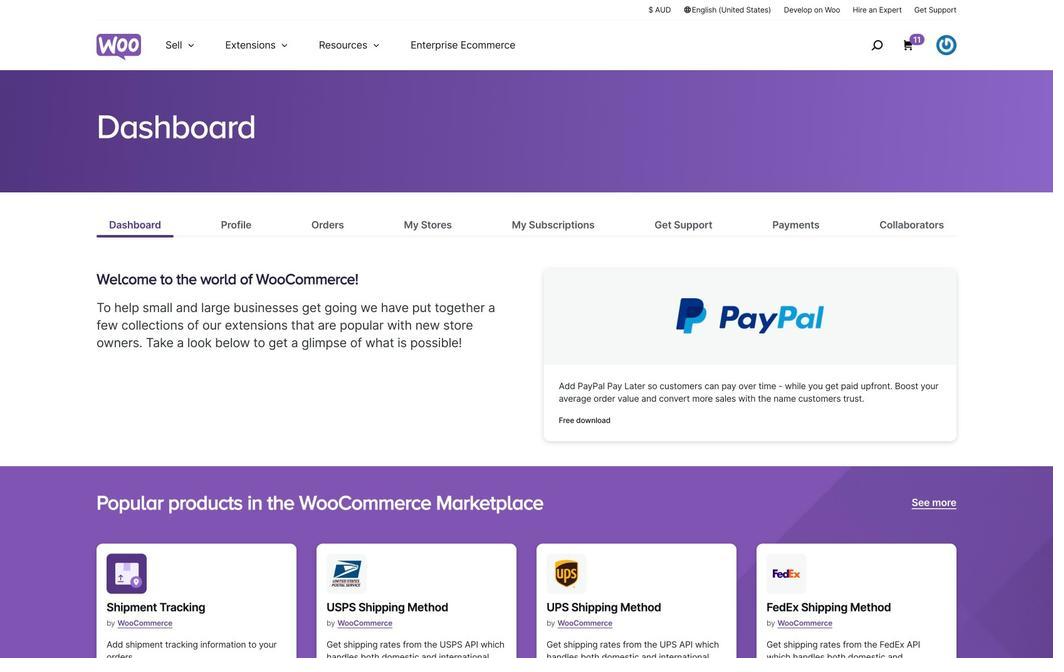 Task type: locate. For each thing, give the bounding box(es) containing it.
service navigation menu element
[[845, 25, 957, 66]]



Task type: describe. For each thing, give the bounding box(es) containing it.
search image
[[867, 35, 887, 55]]

open account menu image
[[937, 35, 957, 55]]



Task type: vqa. For each thing, say whether or not it's contained in the screenshot.
Search image
yes



